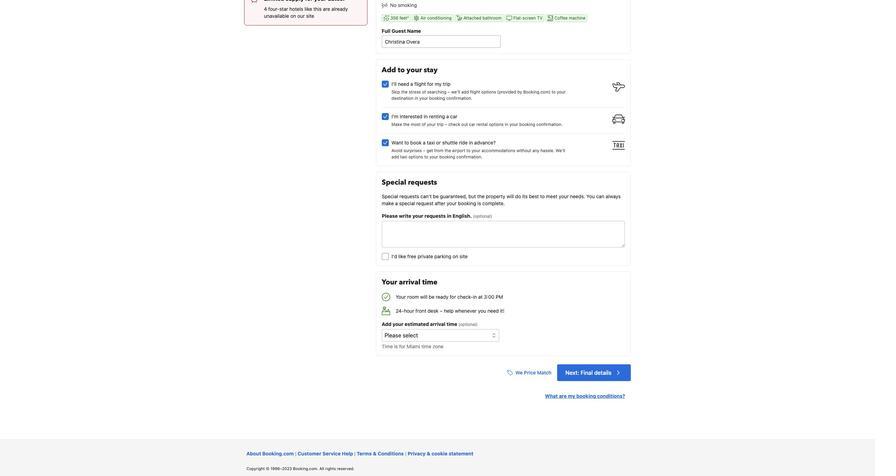 Task type: describe. For each thing, give the bounding box(es) containing it.
of for renting
[[422, 122, 426, 127]]

all
[[320, 467, 324, 472]]

your right booking.com)
[[557, 90, 566, 95]]

in inside skip the stress of searching – we'll add flight options (provided by booking.com) to your destination in your booking confirmation.
[[415, 96, 419, 101]]

your room will be ready for check-in at 3:00 pm
[[396, 295, 503, 300]]

requests for special requests can't be guaranteed, but the property will do its best to meet your needs. you can always make a special request after your booking is complete.
[[400, 194, 420, 200]]

by
[[518, 90, 523, 95]]

without
[[517, 148, 532, 154]]

always
[[606, 194, 621, 200]]

this
[[314, 6, 322, 12]]

the inside the special requests can't be guaranteed, but the property will do its best to meet your needs. you can always make a special request after your booking is complete.
[[478, 194, 485, 200]]

cookie
[[432, 452, 448, 457]]

– left "help"
[[440, 309, 443, 314]]

to left 'book'
[[405, 140, 409, 146]]

accommodations
[[482, 148, 516, 154]]

time for (optional)
[[447, 322, 458, 328]]

2 vertical spatial requests
[[425, 213, 446, 219]]

your down renting
[[427, 122, 436, 127]]

i'll need a flight for my trip
[[392, 81, 451, 87]]

hotels
[[290, 6, 304, 12]]

to down 'get'
[[425, 155, 429, 160]]

(optional) inside please write your requests in english. (optional)
[[474, 214, 493, 219]]

next: final details button
[[558, 365, 632, 382]]

skip the stress of searching – we'll add flight options (provided by booking.com) to your destination in your booking confirmation.
[[392, 90, 566, 101]]

options inside 'avoid surprises – get from the airport to your accommodations without any hassle. we'll add taxi options to your booking confirmation.'
[[409, 155, 424, 160]]

customer service help link
[[298, 452, 355, 457]]

front
[[416, 309, 427, 314]]

you
[[587, 194, 595, 200]]

english.
[[453, 213, 472, 219]]

smoking
[[398, 2, 417, 8]]

to up the skip
[[398, 65, 405, 75]]

make
[[392, 122, 402, 127]]

searching
[[428, 90, 447, 95]]

copyright © 1996–2023 booking.com. all rights reserved.
[[247, 467, 355, 472]]

full guest name
[[382, 28, 421, 34]]

1 vertical spatial is
[[395, 344, 398, 350]]

can
[[597, 194, 605, 200]]

add inside skip the stress of searching – we'll add flight options (provided by booking.com) to your destination in your booking confirmation.
[[462, 90, 469, 95]]

full
[[382, 28, 391, 34]]

help
[[342, 452, 353, 457]]

1 vertical spatial will
[[421, 295, 428, 300]]

what
[[546, 394, 558, 400]]

help
[[444, 309, 454, 314]]

coffee
[[555, 15, 568, 21]]

1996–2023
[[271, 467, 292, 472]]

destination
[[392, 96, 414, 101]]

avoid surprises – get from the airport to your accommodations without any hassle. we'll add taxi options to your booking confirmation.
[[392, 148, 566, 160]]

skip
[[392, 90, 400, 95]]

tv
[[538, 15, 543, 21]]

it!
[[501, 309, 505, 314]]

complete.
[[483, 201, 505, 207]]

of for flight
[[422, 90, 426, 95]]

whenever
[[455, 309, 477, 314]]

air
[[421, 15, 426, 21]]

about
[[247, 452, 261, 457]]

we'll
[[556, 148, 566, 154]]

room
[[408, 295, 419, 300]]

time for zone
[[422, 344, 432, 350]]

your arrival time
[[382, 278, 438, 288]]

(optional) inside add your estimated arrival time (optional)
[[459, 323, 478, 328]]

356 feet²
[[391, 15, 409, 21]]

feet²
[[400, 15, 409, 21]]

statement
[[449, 452, 474, 457]]

booking down final
[[577, 394, 596, 400]]

estimated
[[405, 322, 429, 328]]

machine
[[569, 15, 586, 21]]

in left renting
[[424, 114, 428, 120]]

your down guaranteed,
[[447, 201, 457, 207]]

property
[[486, 194, 506, 200]]

what are my booking conditions?
[[546, 394, 626, 400]]

parking
[[435, 254, 452, 260]]

a up stress
[[411, 81, 413, 87]]

details
[[595, 370, 612, 377]]

avoid
[[392, 148, 403, 154]]

book
[[411, 140, 422, 146]]

to inside skip the stress of searching – we'll add flight options (provided by booking.com) to your destination in your booking confirmation.
[[552, 90, 556, 95]]

3:00 pm
[[484, 295, 503, 300]]

your down 'get'
[[430, 155, 439, 160]]

hassle.
[[541, 148, 555, 154]]

out
[[462, 122, 468, 127]]

conditions?
[[598, 394, 626, 400]]

be for ready
[[429, 295, 435, 300]]

1 horizontal spatial are
[[560, 394, 567, 400]]

are inside 4 four-star hotels like this are already unavailable on our site
[[323, 6, 330, 12]]

a right 'book'
[[423, 140, 426, 146]]

four-
[[269, 6, 280, 12]]

like inside 4 four-star hotels like this are already unavailable on our site
[[305, 6, 312, 12]]

air conditioning
[[421, 15, 452, 21]]

booking inside skip the stress of searching – we'll add flight options (provided by booking.com) to your destination in your booking confirmation.
[[430, 96, 445, 101]]

group containing i'll need a flight for my trip
[[382, 78, 629, 161]]

– inside skip the stress of searching – we'll add flight options (provided by booking.com) to your destination in your booking confirmation.
[[448, 90, 450, 95]]

want to book a taxi or shuttle ride in advance?
[[392, 140, 496, 146]]

what are my booking conditions? link
[[546, 394, 626, 400]]

its
[[523, 194, 528, 200]]

free
[[408, 254, 417, 260]]

booking inside 'avoid surprises – get from the airport to your accommodations without any hassle. we'll add taxi options to your booking confirmation.'
[[440, 155, 456, 160]]

check
[[449, 122, 461, 127]]

next: final details
[[566, 370, 612, 377]]

in right ride at the right of the page
[[469, 140, 473, 146]]

your right the write
[[413, 213, 424, 219]]

needs.
[[571, 194, 586, 200]]

for inside group
[[428, 81, 434, 87]]

want
[[392, 140, 404, 146]]

your down advance?
[[472, 148, 481, 154]]

we'll
[[452, 90, 461, 95]]

we price match
[[516, 370, 552, 376]]

special
[[400, 201, 415, 207]]

confirmation. inside skip the stress of searching – we'll add flight options (provided by booking.com) to your destination in your booking confirmation.
[[447, 96, 473, 101]]

the down interested at the top
[[404, 122, 410, 127]]

1 vertical spatial site
[[460, 254, 468, 260]]

service
[[323, 452, 341, 457]]

flight inside skip the stress of searching – we'll add flight options (provided by booking.com) to your destination in your booking confirmation.
[[470, 90, 481, 95]]

conditioning
[[428, 15, 452, 21]]

booking.com.
[[293, 467, 319, 472]]

reserved.
[[337, 467, 355, 472]]

– left check
[[445, 122, 448, 127]]

0 horizontal spatial my
[[435, 81, 442, 87]]

about booking.com link
[[247, 452, 294, 457]]

check-
[[458, 295, 473, 300]]

match
[[538, 370, 552, 376]]

add to your stay
[[382, 65, 438, 75]]

i'm
[[392, 114, 399, 120]]

0 vertical spatial flight
[[415, 81, 426, 87]]

0 horizontal spatial arrival
[[399, 278, 421, 288]]

please
[[382, 213, 398, 219]]

ready
[[436, 295, 449, 300]]

add inside 'avoid surprises – get from the airport to your accommodations without any hassle. we'll add taxi options to your booking confirmation.'
[[392, 155, 399, 160]]

booking.com
[[263, 452, 294, 457]]

attached
[[464, 15, 482, 21]]

taxi inside 'avoid surprises – get from the airport to your accommodations without any hassle. we'll add taxi options to your booking confirmation.'
[[401, 155, 408, 160]]

(provided
[[498, 90, 517, 95]]

1 horizontal spatial like
[[399, 254, 406, 260]]



Task type: locate. For each thing, give the bounding box(es) containing it.
flight up stress
[[415, 81, 426, 87]]

1 horizontal spatial site
[[460, 254, 468, 260]]

get
[[427, 148, 433, 154]]

0 vertical spatial special
[[382, 178, 407, 188]]

1 vertical spatial options
[[489, 122, 504, 127]]

2 & from the left
[[427, 452, 431, 457]]

1 horizontal spatial need
[[488, 309, 499, 314]]

screen
[[523, 15, 536, 21]]

are right what
[[560, 394, 567, 400]]

24-
[[396, 309, 404, 314]]

like right "i'd"
[[399, 254, 406, 260]]

1 horizontal spatial will
[[507, 194, 514, 200]]

is right "time"
[[395, 344, 398, 350]]

on inside 4 four-star hotels like this are already unavailable on our site
[[291, 13, 296, 19]]

1 vertical spatial taxi
[[401, 155, 408, 160]]

add down the "avoid"
[[392, 155, 399, 160]]

0 vertical spatial trip
[[443, 81, 451, 87]]

confirmation. up hassle.
[[537, 122, 563, 127]]

1 horizontal spatial is
[[478, 201, 482, 207]]

your
[[382, 278, 398, 288], [396, 295, 406, 300]]

1 vertical spatial arrival
[[430, 322, 446, 328]]

taxi down the "avoid"
[[401, 155, 408, 160]]

like left this
[[305, 6, 312, 12]]

private
[[418, 254, 434, 260]]

rental
[[477, 122, 488, 127]]

2 special from the top
[[382, 194, 399, 200]]

car up check
[[451, 114, 458, 120]]

1 horizontal spatial on
[[453, 254, 459, 260]]

requests inside the special requests can't be guaranteed, but the property will do its best to meet your needs. you can always make a special request after your booking is complete.
[[400, 194, 420, 200]]

0 horizontal spatial are
[[323, 6, 330, 12]]

time left zone
[[422, 344, 432, 350]]

zone
[[433, 344, 444, 350]]

1 vertical spatial time
[[447, 322, 458, 328]]

the inside 'avoid surprises – get from the airport to your accommodations without any hassle. we'll add taxi options to your booking confirmation.'
[[445, 148, 451, 154]]

confirmation. down airport
[[457, 155, 483, 160]]

add up "time"
[[382, 322, 392, 328]]

1 horizontal spatial taxi
[[427, 140, 435, 146]]

0 vertical spatial my
[[435, 81, 442, 87]]

arrival down desk
[[430, 322, 446, 328]]

time down 24-hour front desk – help whenever you need it!
[[447, 322, 458, 328]]

options down surprises on the left top of the page
[[409, 155, 424, 160]]

requests for special requests
[[408, 178, 437, 188]]

shuttle
[[443, 140, 458, 146]]

site right parking
[[460, 254, 468, 260]]

will right room
[[421, 295, 428, 300]]

time up ready
[[423, 278, 438, 288]]

will inside the special requests can't be guaranteed, but the property will do its best to meet your needs. you can always make a special request after your booking is complete.
[[507, 194, 514, 200]]

&
[[373, 452, 377, 457], [427, 452, 431, 457]]

unavailable
[[264, 13, 289, 19]]

my up searching
[[435, 81, 442, 87]]

desk
[[428, 309, 439, 314]]

requests up can't
[[408, 178, 437, 188]]

0 vertical spatial for
[[428, 81, 434, 87]]

bathroom
[[483, 15, 502, 21]]

trip down renting
[[437, 122, 444, 127]]

the right but in the top of the page
[[478, 194, 485, 200]]

add for add to your stay
[[382, 65, 396, 75]]

0 horizontal spatial &
[[373, 452, 377, 457]]

stay
[[424, 65, 438, 75]]

special for special requests can't be guaranteed, but the property will do its best to meet your needs. you can always make a special request after your booking is complete.
[[382, 194, 399, 200]]

make
[[382, 201, 394, 207]]

add right we'll
[[462, 90, 469, 95]]

be inside the special requests can't be guaranteed, but the property will do its best to meet your needs. you can always make a special request after your booking is complete.
[[433, 194, 439, 200]]

need right i'll
[[398, 81, 410, 87]]

1 vertical spatial add
[[382, 322, 392, 328]]

on
[[291, 13, 296, 19], [453, 254, 459, 260]]

©
[[266, 467, 270, 472]]

0 vertical spatial (optional)
[[474, 214, 493, 219]]

1 vertical spatial confirmation.
[[537, 122, 563, 127]]

1 vertical spatial car
[[469, 122, 476, 127]]

your right the meet
[[559, 194, 569, 200]]

0 vertical spatial like
[[305, 6, 312, 12]]

0 vertical spatial confirmation.
[[447, 96, 473, 101]]

of down i'm interested in renting a car
[[422, 122, 426, 127]]

will left do
[[507, 194, 514, 200]]

0 vertical spatial time
[[423, 278, 438, 288]]

0 horizontal spatial taxi
[[401, 155, 408, 160]]

a right 'make'
[[396, 201, 398, 207]]

or
[[437, 140, 441, 146]]

your up i'll need a flight for my trip
[[407, 65, 422, 75]]

1 vertical spatial for
[[450, 295, 456, 300]]

arrival up room
[[399, 278, 421, 288]]

options left the (provided
[[482, 90, 497, 95]]

1 horizontal spatial add
[[462, 90, 469, 95]]

special requests
[[382, 178, 437, 188]]

is left complete.
[[478, 201, 482, 207]]

0 vertical spatial car
[[451, 114, 458, 120]]

a up check
[[447, 114, 449, 120]]

but
[[469, 194, 476, 200]]

surprises
[[404, 148, 422, 154]]

arrival
[[399, 278, 421, 288], [430, 322, 446, 328]]

your left room
[[396, 295, 406, 300]]

trip up searching
[[443, 81, 451, 87]]

you
[[479, 309, 487, 314]]

0 vertical spatial add
[[462, 90, 469, 95]]

taxi left or
[[427, 140, 435, 146]]

no smoking
[[391, 2, 417, 8]]

site
[[306, 13, 315, 19], [460, 254, 468, 260]]

1 horizontal spatial my
[[568, 394, 576, 400]]

Full Guest Name text field
[[382, 35, 501, 48]]

of inside skip the stress of searching – we'll add flight options (provided by booking.com) to your destination in your booking confirmation.
[[422, 90, 426, 95]]

& right terms
[[373, 452, 377, 457]]

i'd like free private parking on site
[[392, 254, 468, 260]]

– left 'get'
[[423, 148, 426, 154]]

to down ride at the right of the page
[[467, 148, 471, 154]]

in down stress
[[415, 96, 419, 101]]

1 horizontal spatial for
[[428, 81, 434, 87]]

in right 'rental'
[[505, 122, 509, 127]]

your
[[407, 65, 422, 75], [557, 90, 566, 95], [420, 96, 428, 101], [427, 122, 436, 127], [510, 122, 519, 127], [472, 148, 481, 154], [430, 155, 439, 160], [559, 194, 569, 200], [447, 201, 457, 207], [413, 213, 424, 219], [393, 322, 404, 328]]

for left miami
[[400, 344, 406, 350]]

your down 24-
[[393, 322, 404, 328]]

1 & from the left
[[373, 452, 377, 457]]

requests down after
[[425, 213, 446, 219]]

0 vertical spatial on
[[291, 13, 296, 19]]

is inside the special requests can't be guaranteed, but the property will do its best to meet your needs. you can always make a special request after your booking is complete.
[[478, 201, 482, 207]]

are right this
[[323, 6, 330, 12]]

0 vertical spatial options
[[482, 90, 497, 95]]

add
[[382, 65, 396, 75], [382, 322, 392, 328]]

meet
[[547, 194, 558, 200]]

customer
[[298, 452, 322, 457]]

in left at
[[473, 295, 477, 300]]

0 vertical spatial add
[[382, 65, 396, 75]]

options right 'rental'
[[489, 122, 504, 127]]

special inside the special requests can't be guaranteed, but the property will do its best to meet your needs. you can always make a special request after your booking is complete.
[[382, 194, 399, 200]]

flat-
[[514, 15, 523, 21]]

0 horizontal spatial for
[[400, 344, 406, 350]]

can't
[[421, 194, 432, 200]]

0 vertical spatial taxi
[[427, 140, 435, 146]]

(optional) down complete.
[[474, 214, 493, 219]]

1 vertical spatial (optional)
[[459, 323, 478, 328]]

conditions
[[378, 452, 404, 457]]

add
[[462, 90, 469, 95], [392, 155, 399, 160]]

confirmation. down we'll
[[447, 96, 473, 101]]

356
[[391, 15, 399, 21]]

1 vertical spatial are
[[560, 394, 567, 400]]

be
[[433, 194, 439, 200], [429, 295, 435, 300]]

4 four-star hotels like this are already unavailable on our site status
[[244, 0, 368, 25]]

1 vertical spatial need
[[488, 309, 499, 314]]

copyright
[[247, 467, 265, 472]]

add up i'll
[[382, 65, 396, 75]]

4
[[264, 6, 267, 12]]

1 horizontal spatial car
[[469, 122, 476, 127]]

1 vertical spatial requests
[[400, 194, 420, 200]]

for up searching
[[428, 81, 434, 87]]

renting
[[429, 114, 445, 120]]

at
[[479, 295, 483, 300]]

your down stress
[[420, 96, 428, 101]]

1 vertical spatial be
[[429, 295, 435, 300]]

1 vertical spatial add
[[392, 155, 399, 160]]

options inside skip the stress of searching – we'll add flight options (provided by booking.com) to your destination in your booking confirmation.
[[482, 90, 497, 95]]

0 horizontal spatial is
[[395, 344, 398, 350]]

1 of from the top
[[422, 90, 426, 95]]

1 vertical spatial special
[[382, 194, 399, 200]]

0 vertical spatial of
[[422, 90, 426, 95]]

your up without on the right top
[[510, 122, 519, 127]]

0 vertical spatial requests
[[408, 178, 437, 188]]

0 horizontal spatial add
[[392, 155, 399, 160]]

0 horizontal spatial need
[[398, 81, 410, 87]]

best
[[529, 194, 539, 200]]

the inside skip the stress of searching – we'll add flight options (provided by booking.com) to your destination in your booking confirmation.
[[402, 90, 408, 95]]

to right booking.com)
[[552, 90, 556, 95]]

1 vertical spatial like
[[399, 254, 406, 260]]

my right what
[[568, 394, 576, 400]]

0 horizontal spatial flight
[[415, 81, 426, 87]]

booking down searching
[[430, 96, 445, 101]]

1 horizontal spatial &
[[427, 452, 431, 457]]

stress
[[409, 90, 421, 95]]

(optional) down whenever
[[459, 323, 478, 328]]

in left english.
[[447, 213, 452, 219]]

0 vertical spatial need
[[398, 81, 410, 87]]

a inside the special requests can't be guaranteed, but the property will do its best to meet your needs. you can always make a special request after your booking is complete.
[[396, 201, 398, 207]]

most
[[411, 122, 421, 127]]

0 horizontal spatial car
[[451, 114, 458, 120]]

2 vertical spatial for
[[400, 344, 406, 350]]

name
[[407, 28, 421, 34]]

customer service help terms & conditions
[[298, 452, 404, 457]]

our
[[298, 13, 305, 19]]

add for add your estimated arrival time (optional)
[[382, 322, 392, 328]]

1 vertical spatial on
[[453, 254, 459, 260]]

–
[[448, 90, 450, 95], [445, 122, 448, 127], [423, 148, 426, 154], [440, 309, 443, 314]]

0 horizontal spatial site
[[306, 13, 315, 19]]

for right ready
[[450, 295, 456, 300]]

1 horizontal spatial flight
[[470, 90, 481, 95]]

booking inside the special requests can't be guaranteed, but the property will do its best to meet your needs. you can always make a special request after your booking is complete.
[[458, 201, 477, 207]]

confirmation. inside 'avoid surprises – get from the airport to your accommodations without any hassle. we'll add taxi options to your booking confirmation.'
[[457, 155, 483, 160]]

0 vertical spatial site
[[306, 13, 315, 19]]

& left cookie
[[427, 452, 431, 457]]

next:
[[566, 370, 580, 377]]

be up after
[[433, 194, 439, 200]]

special for special requests
[[382, 178, 407, 188]]

already
[[332, 6, 348, 12]]

on right parking
[[453, 254, 459, 260]]

add your estimated arrival time (optional)
[[382, 322, 478, 328]]

– left we'll
[[448, 90, 450, 95]]

need left it!
[[488, 309, 499, 314]]

advance?
[[475, 140, 496, 146]]

the down "shuttle"
[[445, 148, 451, 154]]

are
[[323, 6, 330, 12], [560, 394, 567, 400]]

0 vertical spatial are
[[323, 6, 330, 12]]

car right out
[[469, 122, 476, 127]]

site inside 4 four-star hotels like this are already unavailable on our site
[[306, 13, 315, 19]]

booking down but in the top of the page
[[458, 201, 477, 207]]

your down "i'd"
[[382, 278, 398, 288]]

privacy & cookie statement
[[408, 452, 474, 457]]

miami
[[407, 344, 421, 350]]

booking down 'from'
[[440, 155, 456, 160]]

your for your arrival time
[[382, 278, 398, 288]]

2 vertical spatial confirmation.
[[457, 155, 483, 160]]

0 vertical spatial will
[[507, 194, 514, 200]]

2 add from the top
[[382, 322, 392, 328]]

1 vertical spatial your
[[396, 295, 406, 300]]

your for your room will be ready for check-in at 3:00 pm
[[396, 295, 406, 300]]

requests up special
[[400, 194, 420, 200]]

– inside 'avoid surprises – get from the airport to your accommodations without any hassle. we'll add taxi options to your booking confirmation.'
[[423, 148, 426, 154]]

please write your requests in english. (optional)
[[382, 213, 493, 219]]

is
[[478, 201, 482, 207], [395, 344, 398, 350]]

flat-screen tv
[[514, 15, 543, 21]]

2 vertical spatial time
[[422, 344, 432, 350]]

1 add from the top
[[382, 65, 396, 75]]

attached bathroom
[[464, 15, 502, 21]]

terms & conditions link
[[357, 452, 404, 457]]

flight right we'll
[[470, 90, 481, 95]]

2 vertical spatial options
[[409, 155, 424, 160]]

1 horizontal spatial arrival
[[430, 322, 446, 328]]

to inside the special requests can't be guaranteed, but the property will do its best to meet your needs. you can always make a special request after your booking is complete.
[[541, 194, 545, 200]]

make the most of your trip – check out car rental options in your booking confirmation.
[[392, 122, 563, 127]]

1 vertical spatial my
[[568, 394, 576, 400]]

1 vertical spatial flight
[[470, 90, 481, 95]]

0 vertical spatial arrival
[[399, 278, 421, 288]]

0 vertical spatial be
[[433, 194, 439, 200]]

star
[[280, 6, 288, 12]]

None text field
[[382, 221, 626, 248]]

flight
[[415, 81, 426, 87], [470, 90, 481, 95]]

on down hotels
[[291, 13, 296, 19]]

no
[[391, 2, 397, 8]]

0 horizontal spatial will
[[421, 295, 428, 300]]

be for guaranteed,
[[433, 194, 439, 200]]

airport
[[453, 148, 466, 154]]

0 horizontal spatial on
[[291, 13, 296, 19]]

guest
[[392, 28, 406, 34]]

0 horizontal spatial like
[[305, 6, 312, 12]]

2 of from the top
[[422, 122, 426, 127]]

1 vertical spatial of
[[422, 122, 426, 127]]

2 horizontal spatial for
[[450, 295, 456, 300]]

site right our
[[306, 13, 315, 19]]

to right best
[[541, 194, 545, 200]]

the up destination
[[402, 90, 408, 95]]

guaranteed,
[[440, 194, 468, 200]]

car
[[451, 114, 458, 120], [469, 122, 476, 127]]

1 special from the top
[[382, 178, 407, 188]]

group
[[382, 78, 629, 161]]

a
[[411, 81, 413, 87], [447, 114, 449, 120], [423, 140, 426, 146], [396, 201, 398, 207]]

time is for miami time zone
[[382, 344, 444, 350]]

will
[[507, 194, 514, 200], [421, 295, 428, 300]]

be left ready
[[429, 295, 435, 300]]

booking up without on the right top
[[520, 122, 536, 127]]

0 vertical spatial your
[[382, 278, 398, 288]]

privacy
[[408, 452, 426, 457]]

to
[[398, 65, 405, 75], [552, 90, 556, 95], [405, 140, 409, 146], [467, 148, 471, 154], [425, 155, 429, 160], [541, 194, 545, 200]]

trip
[[443, 81, 451, 87], [437, 122, 444, 127]]

0 vertical spatial is
[[478, 201, 482, 207]]

1 vertical spatial trip
[[437, 122, 444, 127]]

of down i'll need a flight for my trip
[[422, 90, 426, 95]]



Task type: vqa. For each thing, say whether or not it's contained in the screenshot.
options to the middle
yes



